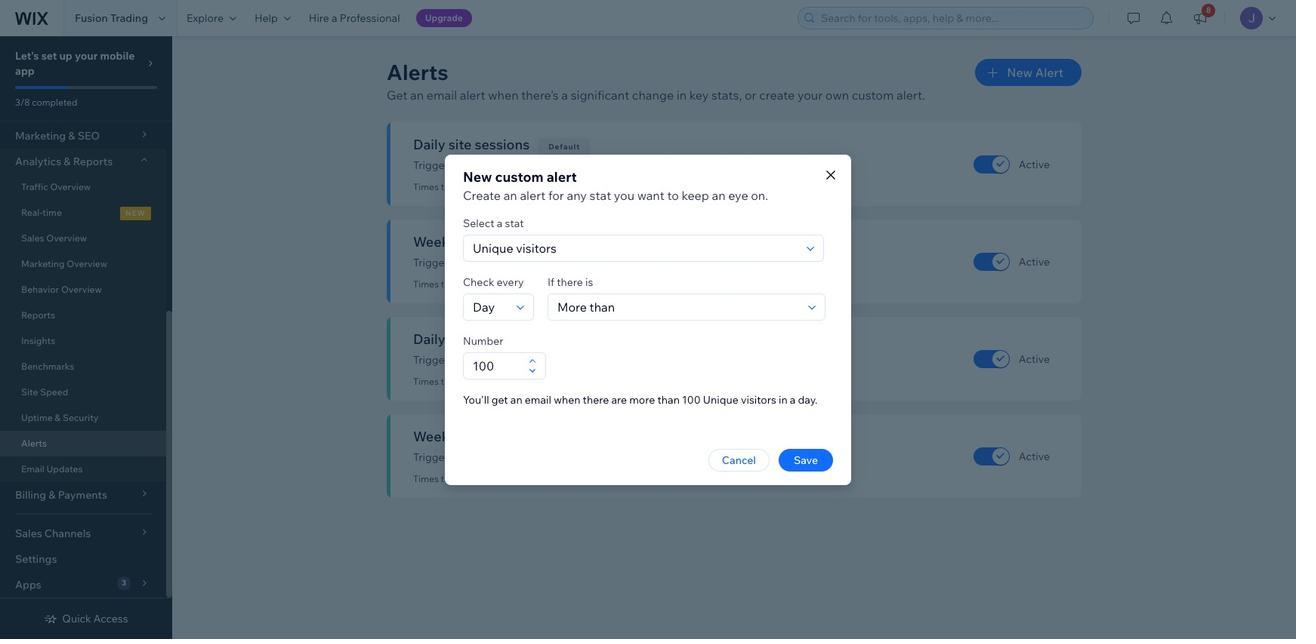 Task type: locate. For each thing, give the bounding box(es) containing it.
0 vertical spatial daily
[[557, 159, 581, 172]]

sales. down you'll get an email when there are more than 100 unique visitors in a day.
[[619, 451, 646, 465]]

sales overview
[[21, 233, 87, 244]]

1 horizontal spatial &
[[64, 155, 71, 168]]

never
[[485, 181, 509, 193], [485, 279, 509, 290], [485, 376, 509, 388], [485, 474, 509, 485]]

help button
[[245, 0, 300, 36]]

alerts for alerts get an email alert when there's a significant change in key stats, or create your own custom alert.
[[387, 59, 449, 85]]

times
[[413, 181, 439, 193], [413, 279, 439, 290], [413, 376, 439, 388], [413, 474, 439, 485]]

1 times from the top
[[413, 181, 439, 193]]

1 horizontal spatial stat
[[590, 188, 611, 203]]

0 vertical spatial sales
[[481, 331, 513, 348]]

sales
[[481, 331, 513, 348], [496, 428, 528, 446]]

triggered down trigger: significant change in weekly site sessions.
[[511, 279, 550, 290]]

default up if there is
[[564, 239, 595, 249]]

never for daily total sales
[[485, 376, 509, 388]]

2 triggered: from the top
[[441, 279, 483, 290]]

benchmarks link
[[0, 354, 166, 380]]

triggered down trigger: significant change in daily site sessions.
[[511, 181, 550, 193]]

1 vertical spatial your
[[798, 88, 823, 103]]

1 vertical spatial email
[[525, 393, 551, 407]]

alerts up get
[[387, 59, 449, 85]]

0 vertical spatial daily
[[413, 136, 445, 153]]

help
[[255, 11, 278, 25]]

sales.
[[608, 354, 635, 367], [619, 451, 646, 465]]

new for alert
[[1007, 65, 1033, 80]]

1 vertical spatial default
[[564, 239, 595, 249]]

times triggered: never triggered up the you'll
[[413, 376, 550, 388]]

new left alert
[[1007, 65, 1033, 80]]

0 horizontal spatial your
[[75, 49, 98, 63]]

0 vertical spatial alerts
[[387, 59, 449, 85]]

1 vertical spatial weekly
[[413, 428, 460, 446]]

3 trigger: from the top
[[413, 354, 451, 367]]

a right hire
[[332, 11, 337, 25]]

significant right there's
[[571, 88, 629, 103]]

0 vertical spatial your
[[75, 49, 98, 63]]

1 horizontal spatial custom
[[852, 88, 894, 103]]

when
[[488, 88, 519, 103], [554, 393, 581, 407]]

0 vertical spatial weekly
[[557, 256, 592, 270]]

daily for sales
[[557, 354, 581, 367]]

active
[[1019, 158, 1050, 171], [1019, 255, 1050, 269], [1019, 352, 1050, 366], [1019, 450, 1050, 463]]

triggered: up check every field at left
[[441, 279, 483, 290]]

1 vertical spatial weekly
[[557, 451, 592, 465]]

1 vertical spatial sales
[[496, 428, 528, 446]]

email updates link
[[0, 457, 166, 483]]

0 vertical spatial alert
[[460, 88, 485, 103]]

1 daily from the top
[[557, 159, 581, 172]]

significant up check
[[454, 256, 505, 270]]

new
[[1007, 65, 1033, 80], [463, 168, 492, 185]]

stat right select
[[505, 216, 524, 230]]

1 vertical spatial reports
[[21, 310, 55, 321]]

sales down "get"
[[496, 428, 528, 446]]

0 vertical spatial weekly
[[413, 233, 460, 251]]

0 horizontal spatial reports
[[21, 310, 55, 321]]

a inside alerts get an email alert when there's a significant change in key stats, or create your own custom alert.
[[562, 88, 568, 103]]

default up trigger: significant change in daily site sessions.
[[549, 142, 580, 152]]

3 never from the top
[[485, 376, 509, 388]]

alerts for alerts
[[21, 438, 47, 449]]

sales
[[21, 233, 44, 244]]

change left key
[[632, 88, 674, 103]]

marketing
[[21, 258, 65, 270]]

3 active from the top
[[1019, 352, 1050, 366]]

overview for sales overview
[[46, 233, 87, 244]]

overview
[[50, 181, 91, 193], [46, 233, 87, 244], [67, 258, 107, 270], [61, 284, 102, 295]]

1 daily from the top
[[413, 136, 445, 153]]

2 triggered from the top
[[511, 279, 550, 290]]

stat
[[590, 188, 611, 203], [505, 216, 524, 230]]

in inside alerts get an email alert when there's a significant change in key stats, or create your own custom alert.
[[677, 88, 687, 103]]

overview for behavior overview
[[61, 284, 102, 295]]

set
[[41, 49, 57, 63]]

4 trigger: from the top
[[413, 451, 451, 465]]

100
[[682, 393, 701, 407]]

0 vertical spatial email
[[427, 88, 457, 103]]

triggered:
[[441, 181, 483, 193], [441, 279, 483, 290], [441, 376, 483, 388], [441, 474, 483, 485]]

weekly inside weekly total sales trigger: significant change in weekly total sales.
[[557, 451, 592, 465]]

sales. up are
[[608, 354, 635, 367]]

email
[[21, 464, 44, 475]]

3 times from the top
[[413, 376, 439, 388]]

1 vertical spatial daily
[[413, 331, 445, 348]]

change down "get"
[[507, 451, 544, 465]]

an right "get"
[[510, 393, 522, 407]]

custom
[[852, 88, 894, 103], [495, 168, 544, 185]]

custom right own
[[852, 88, 894, 103]]

never up check every field at left
[[485, 279, 509, 290]]

1 horizontal spatial reports
[[73, 155, 113, 168]]

cancel
[[722, 454, 756, 467]]

2 times triggered: never triggered from the top
[[413, 279, 550, 290]]

2 horizontal spatial alert
[[547, 168, 577, 185]]

you'll
[[463, 393, 489, 407]]

an right get
[[410, 88, 424, 103]]

sales inside weekly total sales trigger: significant change in weekly total sales.
[[496, 428, 528, 446]]

total down are
[[594, 451, 616, 465]]

1 horizontal spatial email
[[525, 393, 551, 407]]

weekly for weekly site sessions
[[413, 233, 460, 251]]

change
[[632, 88, 674, 103], [507, 159, 544, 172], [507, 256, 544, 270], [507, 354, 544, 367], [507, 451, 544, 465]]

alerts inside alerts get an email alert when there's a significant change in key stats, or create your own custom alert.
[[387, 59, 449, 85]]

sessions for weekly site sessions
[[490, 233, 545, 251]]

change for daily site sessions
[[507, 159, 544, 172]]

trigger: inside weekly total sales trigger: significant change in weekly total sales.
[[413, 451, 451, 465]]

updates
[[47, 464, 83, 475]]

2 trigger: from the top
[[413, 256, 451, 270]]

1 never from the top
[[485, 181, 509, 193]]

benchmarks
[[21, 361, 74, 372]]

significant down number
[[454, 354, 505, 367]]

never for daily site sessions
[[485, 181, 509, 193]]

daily
[[557, 159, 581, 172], [557, 354, 581, 367]]

there left are
[[583, 393, 609, 407]]

1 vertical spatial sales.
[[619, 451, 646, 465]]

an right create
[[504, 188, 517, 203]]

custom inside new custom alert create an alert for any stat you want to keep an eye on.
[[495, 168, 544, 185]]

a left day.
[[790, 393, 796, 407]]

daily for sessions
[[557, 159, 581, 172]]

total
[[448, 331, 478, 348], [583, 354, 605, 367], [463, 428, 493, 446], [594, 451, 616, 465]]

times for weekly site sessions
[[413, 279, 439, 290]]

0 vertical spatial default
[[549, 142, 580, 152]]

new inside new custom alert create an alert for any stat you want to keep an eye on.
[[463, 168, 492, 185]]

2 times from the top
[[413, 279, 439, 290]]

are
[[611, 393, 627, 407]]

triggered: up select
[[441, 181, 483, 193]]

email
[[427, 88, 457, 103], [525, 393, 551, 407]]

custom up create
[[495, 168, 544, 185]]

sessions
[[475, 136, 530, 153], [490, 233, 545, 251]]

total down check every field at left
[[448, 331, 478, 348]]

alert up for
[[547, 168, 577, 185]]

active for daily site sessions
[[1019, 158, 1050, 171]]

0 vertical spatial when
[[488, 88, 519, 103]]

email right get
[[427, 88, 457, 103]]

sessions.
[[603, 159, 648, 172], [614, 256, 659, 270]]

settings
[[15, 553, 57, 567]]

weekly inside weekly total sales trigger: significant change in weekly total sales.
[[413, 428, 460, 446]]

reports up traffic overview link
[[73, 155, 113, 168]]

1 vertical spatial new
[[463, 168, 492, 185]]

& inside "analytics & reports" "dropdown button"
[[64, 155, 71, 168]]

0 horizontal spatial &
[[55, 412, 61, 424]]

a
[[332, 11, 337, 25], [562, 88, 568, 103], [497, 216, 503, 230], [790, 393, 796, 407]]

2 vertical spatial alert
[[520, 188, 546, 203]]

2 weekly from the top
[[557, 451, 592, 465]]

change up "get"
[[507, 354, 544, 367]]

2 active from the top
[[1019, 255, 1050, 269]]

1 times triggered: never triggered from the top
[[413, 181, 550, 193]]

let's
[[15, 49, 39, 63]]

2 daily from the top
[[413, 331, 445, 348]]

1 vertical spatial when
[[554, 393, 581, 407]]

reports up insights
[[21, 310, 55, 321]]

email for you'll
[[525, 393, 551, 407]]

0 horizontal spatial email
[[427, 88, 457, 103]]

significant inside weekly total sales trigger: significant change in weekly total sales.
[[454, 451, 505, 465]]

select a stat
[[463, 216, 524, 230]]

email inside alerts get an email alert when there's a significant change in key stats, or create your own custom alert.
[[427, 88, 457, 103]]

you
[[614, 188, 635, 203]]

daily for daily total sales
[[413, 331, 445, 348]]

an inside alerts get an email alert when there's a significant change in key stats, or create your own custom alert.
[[410, 88, 424, 103]]

trigger:
[[413, 159, 451, 172], [413, 256, 451, 270], [413, 354, 451, 367], [413, 451, 451, 465]]

change up every
[[507, 256, 544, 270]]

0 horizontal spatial custom
[[495, 168, 544, 185]]

0 vertical spatial &
[[64, 155, 71, 168]]

1 horizontal spatial alerts
[[387, 59, 449, 85]]

triggered down trigger: significant change in daily total sales.
[[511, 376, 550, 388]]

sales up number "text box"
[[481, 331, 513, 348]]

total up you'll get an email when there are more than 100 unique visitors in a day.
[[583, 354, 605, 367]]

if
[[548, 275, 555, 289]]

when left there's
[[488, 88, 519, 103]]

times triggered: never triggered down weekly total sales trigger: significant change in weekly total sales.
[[413, 474, 550, 485]]

1 vertical spatial stat
[[505, 216, 524, 230]]

If there is field
[[553, 294, 804, 320]]

alert up the daily site sessions
[[460, 88, 485, 103]]

4 times from the top
[[413, 474, 439, 485]]

significant for weekly site sessions
[[454, 256, 505, 270]]

alert left for
[[520, 188, 546, 203]]

trading
[[110, 11, 148, 25]]

2 never from the top
[[485, 279, 509, 290]]

0 vertical spatial sessions.
[[603, 159, 648, 172]]

never down weekly total sales trigger: significant change in weekly total sales.
[[485, 474, 509, 485]]

overview up marketing overview
[[46, 233, 87, 244]]

stat right any at the top left of page
[[590, 188, 611, 203]]

email right "get"
[[525, 393, 551, 407]]

times triggered: never triggered up select
[[413, 181, 550, 193]]

active for weekly site sessions
[[1019, 255, 1050, 269]]

0 vertical spatial custom
[[852, 88, 894, 103]]

reports inside "analytics & reports" "dropdown button"
[[73, 155, 113, 168]]

alert inside alerts get an email alert when there's a significant change in key stats, or create your own custom alert.
[[460, 88, 485, 103]]

1 trigger: from the top
[[413, 159, 451, 172]]

0 horizontal spatial when
[[488, 88, 519, 103]]

0 horizontal spatial alerts
[[21, 438, 47, 449]]

overview down analytics & reports
[[50, 181, 91, 193]]

1 horizontal spatial when
[[554, 393, 581, 407]]

sessions. up if there is "field"
[[614, 256, 659, 270]]

never up select a stat
[[485, 181, 509, 193]]

there
[[557, 275, 583, 289], [583, 393, 609, 407]]

daily up any at the top left of page
[[557, 159, 581, 172]]

1 vertical spatial daily
[[557, 354, 581, 367]]

sessions up trigger: significant change in daily site sessions.
[[475, 136, 530, 153]]

0 horizontal spatial alert
[[460, 88, 485, 103]]

traffic overview
[[21, 181, 91, 193]]

1 horizontal spatial new
[[1007, 65, 1033, 80]]

your left own
[[798, 88, 823, 103]]

0 vertical spatial stat
[[590, 188, 611, 203]]

default for weekly site sessions
[[564, 239, 595, 249]]

& inside uptime & security link
[[55, 412, 61, 424]]

uptime & security link
[[0, 406, 166, 431]]

security
[[63, 412, 99, 424]]

alerts
[[387, 59, 449, 85], [21, 438, 47, 449]]

change inside alerts get an email alert when there's a significant change in key stats, or create your own custom alert.
[[632, 88, 674, 103]]

custom inside alerts get an email alert when there's a significant change in key stats, or create your own custom alert.
[[852, 88, 894, 103]]

every
[[497, 275, 524, 289]]

site
[[448, 136, 472, 153], [583, 159, 601, 172], [463, 233, 487, 251], [594, 256, 612, 270]]

1 vertical spatial there
[[583, 393, 609, 407]]

never up "get"
[[485, 376, 509, 388]]

default for daily site sessions
[[549, 142, 580, 152]]

reports
[[73, 155, 113, 168], [21, 310, 55, 321]]

alerts get an email alert when there's a significant change in key stats, or create your own custom alert.
[[387, 59, 925, 103]]

change down the daily site sessions
[[507, 159, 544, 172]]

0 vertical spatial sessions
[[475, 136, 530, 153]]

3 triggered: from the top
[[441, 376, 483, 388]]

significant down the you'll
[[454, 451, 505, 465]]

weekly total sales trigger: significant change in weekly total sales.
[[413, 428, 646, 465]]

0 vertical spatial new
[[1007, 65, 1033, 80]]

settings link
[[0, 547, 166, 573]]

change for daily total sales
[[507, 354, 544, 367]]

significant down the daily site sessions
[[454, 159, 505, 172]]

site
[[21, 387, 38, 398]]

your right up
[[75, 49, 98, 63]]

& up traffic overview on the left top of the page
[[64, 155, 71, 168]]

speed
[[40, 387, 68, 398]]

sessions up trigger: significant change in weekly site sessions.
[[490, 233, 545, 251]]

1 weekly from the top
[[413, 233, 460, 251]]

3 triggered from the top
[[511, 376, 550, 388]]

significant for daily site sessions
[[454, 159, 505, 172]]

site speed link
[[0, 380, 166, 406]]

1 vertical spatial sessions.
[[614, 256, 659, 270]]

behavior overview
[[21, 284, 102, 295]]

0 vertical spatial sales.
[[608, 354, 635, 367]]

0 horizontal spatial new
[[463, 168, 492, 185]]

2 daily from the top
[[557, 354, 581, 367]]

times triggered: never triggered for weekly site sessions
[[413, 279, 550, 290]]

weekly
[[557, 256, 592, 270], [557, 451, 592, 465]]

triggered: down weekly total sales trigger: significant change in weekly total sales.
[[441, 474, 483, 485]]

1 triggered from the top
[[511, 181, 550, 193]]

there's
[[521, 88, 559, 103]]

1 vertical spatial &
[[55, 412, 61, 424]]

& right uptime
[[55, 412, 61, 424]]

new inside "button"
[[1007, 65, 1033, 80]]

2 weekly from the top
[[413, 428, 460, 446]]

1 vertical spatial sessions
[[490, 233, 545, 251]]

trigger: significant change in daily total sales.
[[413, 354, 635, 367]]

1 horizontal spatial alert
[[520, 188, 546, 203]]

triggered down weekly total sales trigger: significant change in weekly total sales.
[[511, 474, 550, 485]]

3 times triggered: never triggered from the top
[[413, 376, 550, 388]]

1 vertical spatial alerts
[[21, 438, 47, 449]]

new up create
[[463, 168, 492, 185]]

overview down sales overview link
[[67, 258, 107, 270]]

&
[[64, 155, 71, 168], [55, 412, 61, 424]]

create
[[463, 188, 501, 203]]

there right "if"
[[557, 275, 583, 289]]

overview down marketing overview link
[[61, 284, 102, 295]]

4 triggered: from the top
[[441, 474, 483, 485]]

1 horizontal spatial your
[[798, 88, 823, 103]]

in
[[677, 88, 687, 103], [546, 159, 555, 172], [546, 256, 555, 270], [546, 354, 555, 367], [779, 393, 788, 407], [546, 451, 555, 465]]

4 times triggered: never triggered from the top
[[413, 474, 550, 485]]

visitors
[[741, 393, 776, 407]]

1 active from the top
[[1019, 158, 1050, 171]]

daily right number "text box"
[[557, 354, 581, 367]]

eye
[[728, 188, 748, 203]]

triggered: up the you'll
[[441, 376, 483, 388]]

times triggered: never triggered up check every field at left
[[413, 279, 550, 290]]

significant
[[571, 88, 629, 103], [454, 159, 505, 172], [454, 256, 505, 270], [454, 354, 505, 367], [454, 451, 505, 465]]

insights link
[[0, 329, 166, 354]]

alerts up email
[[21, 438, 47, 449]]

1 triggered: from the top
[[441, 181, 483, 193]]

0 vertical spatial reports
[[73, 155, 113, 168]]

email for alerts
[[427, 88, 457, 103]]

traffic overview link
[[0, 175, 166, 200]]

1 vertical spatial custom
[[495, 168, 544, 185]]

when left are
[[554, 393, 581, 407]]

alerts inside sidebar 'element'
[[21, 438, 47, 449]]

a right there's
[[562, 88, 568, 103]]

triggered
[[511, 181, 550, 193], [511, 279, 550, 290], [511, 376, 550, 388], [511, 474, 550, 485]]

sessions. up you
[[603, 159, 648, 172]]



Task type: vqa. For each thing, say whether or not it's contained in the screenshot.
grocery
no



Task type: describe. For each thing, give the bounding box(es) containing it.
trigger: significant change in weekly site sessions.
[[413, 256, 659, 270]]

save
[[794, 454, 818, 467]]

total down the you'll
[[463, 428, 493, 446]]

completed
[[32, 97, 77, 108]]

4 triggered from the top
[[511, 474, 550, 485]]

sales for weekly
[[496, 428, 528, 446]]

sessions. for weekly site sessions
[[614, 256, 659, 270]]

hire a professional
[[309, 11, 400, 25]]

unique
[[703, 393, 739, 407]]

your inside let's set up your mobile app
[[75, 49, 98, 63]]

daily total sales
[[413, 331, 513, 348]]

overview for traffic overview
[[50, 181, 91, 193]]

hire
[[309, 11, 329, 25]]

1 weekly from the top
[[557, 256, 592, 270]]

sessions for daily site sessions
[[475, 136, 530, 153]]

any
[[567, 188, 587, 203]]

weekly for weekly total sales trigger: significant change in weekly total sales.
[[413, 428, 460, 446]]

new
[[125, 208, 146, 218]]

professional
[[340, 11, 400, 25]]

& for analytics
[[64, 155, 71, 168]]

check
[[463, 275, 494, 289]]

active for daily total sales
[[1019, 352, 1050, 366]]

quick
[[62, 613, 91, 626]]

want
[[637, 188, 665, 203]]

stats,
[[712, 88, 742, 103]]

hire a professional link
[[300, 0, 409, 36]]

keep
[[682, 188, 709, 203]]

8 button
[[1184, 0, 1217, 36]]

is
[[585, 275, 593, 289]]

get
[[387, 88, 408, 103]]

select
[[463, 216, 495, 230]]

0 vertical spatial there
[[557, 275, 583, 289]]

reports link
[[0, 303, 166, 329]]

access
[[94, 613, 128, 626]]

trigger: for daily total sales
[[413, 354, 451, 367]]

uptime & security
[[21, 412, 99, 424]]

for
[[548, 188, 564, 203]]

4 never from the top
[[485, 474, 509, 485]]

analytics
[[15, 155, 61, 168]]

triggered for weekly site sessions
[[511, 279, 550, 290]]

traffic
[[21, 181, 48, 193]]

quick access
[[62, 613, 128, 626]]

times for daily site sessions
[[413, 181, 439, 193]]

8
[[1206, 5, 1211, 15]]

behavior overview link
[[0, 277, 166, 303]]

to
[[667, 188, 679, 203]]

on.
[[751, 188, 768, 203]]

Check every field
[[468, 294, 512, 320]]

a right select
[[497, 216, 503, 230]]

or
[[745, 88, 757, 103]]

3/8 completed
[[15, 97, 77, 108]]

& for uptime
[[55, 412, 61, 424]]

uptime
[[21, 412, 53, 424]]

significant inside alerts get an email alert when there's a significant change in key stats, or create your own custom alert.
[[571, 88, 629, 103]]

analytics & reports button
[[0, 149, 166, 175]]

site speed
[[21, 387, 68, 398]]

Select a stat field
[[468, 235, 802, 261]]

create
[[759, 88, 795, 103]]

than
[[658, 393, 680, 407]]

significant for daily total sales
[[454, 354, 505, 367]]

app
[[15, 64, 35, 78]]

sales for daily
[[481, 331, 513, 348]]

trigger: significant change in daily site sessions.
[[413, 159, 648, 172]]

alert.
[[897, 88, 925, 103]]

sales overview link
[[0, 226, 166, 252]]

times triggered: never triggered for daily total sales
[[413, 376, 550, 388]]

save button
[[779, 449, 833, 472]]

triggered for daily site sessions
[[511, 181, 550, 193]]

email updates
[[21, 464, 83, 475]]

new for custom
[[463, 168, 492, 185]]

triggered: for daily total sales
[[441, 376, 483, 388]]

marketing overview link
[[0, 252, 166, 277]]

3/8
[[15, 97, 30, 108]]

get
[[492, 393, 508, 407]]

upgrade
[[425, 12, 463, 23]]

sales. inside weekly total sales trigger: significant change in weekly total sales.
[[619, 451, 646, 465]]

Number text field
[[468, 353, 524, 379]]

triggered: for daily site sessions
[[441, 181, 483, 193]]

1 vertical spatial alert
[[547, 168, 577, 185]]

real-
[[21, 207, 43, 218]]

new alert
[[1007, 65, 1064, 80]]

4 active from the top
[[1019, 450, 1050, 463]]

mobile
[[100, 49, 135, 63]]

you'll get an email when there are more than 100 unique visitors in a day.
[[463, 393, 818, 407]]

your inside alerts get an email alert when there's a significant change in key stats, or create your own custom alert.
[[798, 88, 823, 103]]

times for daily total sales
[[413, 376, 439, 388]]

day.
[[798, 393, 818, 407]]

trigger: for weekly site sessions
[[413, 256, 451, 270]]

triggered for daily total sales
[[511, 376, 550, 388]]

sidebar element
[[0, 0, 172, 640]]

more
[[629, 393, 655, 407]]

daily for daily site sessions
[[413, 136, 445, 153]]

let's set up your mobile app
[[15, 49, 135, 78]]

alert
[[1035, 65, 1064, 80]]

key
[[690, 88, 709, 103]]

triggered: for weekly site sessions
[[441, 279, 483, 290]]

never for weekly site sessions
[[485, 279, 509, 290]]

marketing overview
[[21, 258, 107, 270]]

times triggered: never triggered for daily site sessions
[[413, 181, 550, 193]]

0 horizontal spatial stat
[[505, 216, 524, 230]]

when inside alerts get an email alert when there's a significant change in key stats, or create your own custom alert.
[[488, 88, 519, 103]]

cancel button
[[708, 449, 770, 472]]

new alert button
[[975, 59, 1082, 86]]

behavior
[[21, 284, 59, 295]]

number
[[463, 334, 504, 348]]

Search for tools, apps, help & more... field
[[817, 8, 1089, 29]]

fusion trading
[[75, 11, 148, 25]]

check every
[[463, 275, 524, 289]]

reports inside reports link
[[21, 310, 55, 321]]

sessions. for daily site sessions
[[603, 159, 648, 172]]

alerts link
[[0, 431, 166, 457]]

change for weekly site sessions
[[507, 256, 544, 270]]

weekly site sessions
[[413, 233, 545, 251]]

new custom alert create an alert for any stat you want to keep an eye on.
[[463, 168, 768, 203]]

explore
[[187, 11, 224, 25]]

own
[[826, 88, 849, 103]]

in inside weekly total sales trigger: significant change in weekly total sales.
[[546, 451, 555, 465]]

change inside weekly total sales trigger: significant change in weekly total sales.
[[507, 451, 544, 465]]

stat inside new custom alert create an alert for any stat you want to keep an eye on.
[[590, 188, 611, 203]]

analytics & reports
[[15, 155, 113, 168]]

if there is
[[548, 275, 593, 289]]

an left eye
[[712, 188, 726, 203]]

insights
[[21, 335, 55, 347]]

overview for marketing overview
[[67, 258, 107, 270]]

real-time
[[21, 207, 62, 218]]

trigger: for daily site sessions
[[413, 159, 451, 172]]



